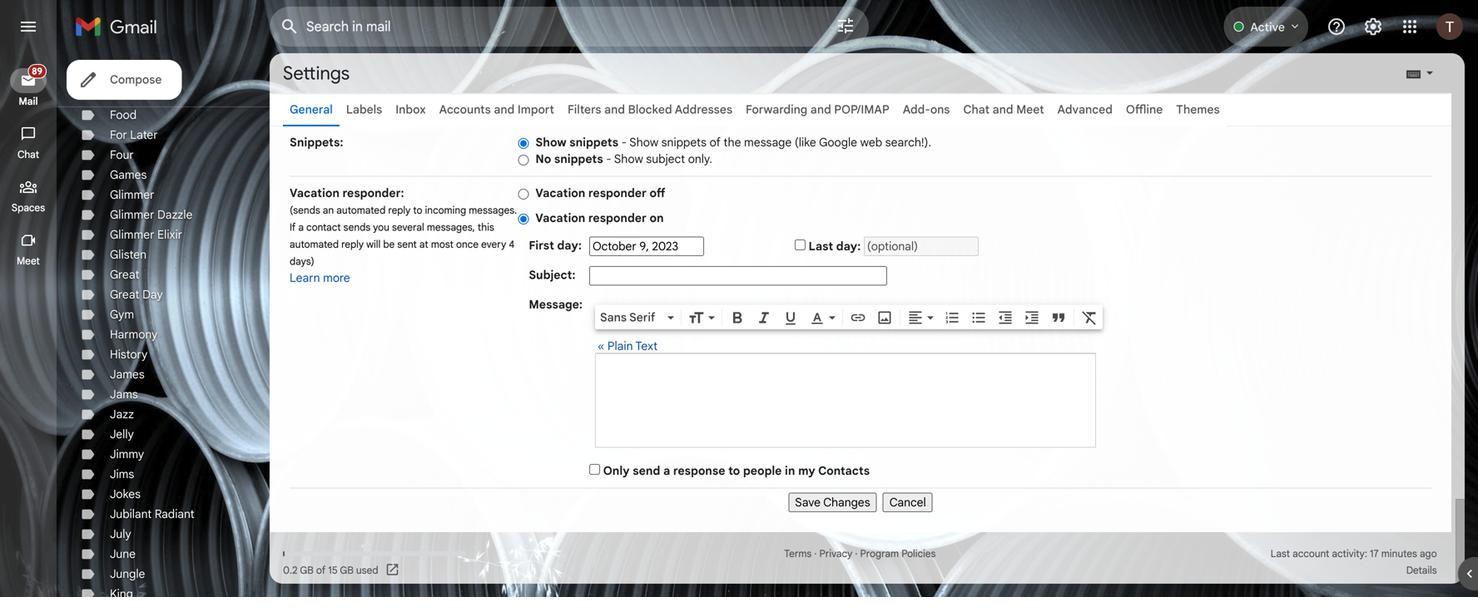 Task type: vqa. For each thing, say whether or not it's contained in the screenshot.
No
yes



Task type: describe. For each thing, give the bounding box(es) containing it.
gym
[[110, 308, 134, 322]]

june link
[[110, 547, 136, 562]]

you
[[373, 221, 389, 234]]

responder:
[[343, 186, 404, 201]]

spaces
[[12, 202, 45, 214]]

details link
[[1406, 565, 1437, 577]]

4
[[509, 238, 515, 251]]

ago
[[1420, 548, 1437, 561]]

link ‪(⌘k)‬ image
[[850, 309, 866, 326]]

for
[[110, 128, 127, 142]]

gmail image
[[75, 10, 166, 43]]

dazzle
[[157, 208, 193, 222]]

mail heading
[[0, 95, 57, 108]]

glimmer for dazzle
[[110, 208, 154, 222]]

Only send a response to people in my Contacts checkbox
[[589, 464, 600, 475]]

offline
[[1126, 102, 1163, 117]]

insert image image
[[876, 309, 893, 326]]

vacation for vacation responder on
[[536, 211, 585, 226]]

glimmer dazzle
[[110, 208, 193, 222]]

add-ons link
[[903, 102, 950, 117]]

show snippets - show snippets of the message (like google web search!).
[[536, 135, 931, 150]]

serif
[[629, 310, 655, 325]]

pop/imap
[[834, 102, 890, 117]]

messages,
[[427, 221, 475, 234]]

message
[[744, 135, 792, 150]]

vacation for vacation responder: (sends an automated reply to incoming messages. if a contact sends you several messages, this automated reply will be sent at most once every 4 days) learn more
[[290, 186, 340, 201]]

add-
[[903, 102, 930, 117]]

day
[[142, 288, 163, 302]]

responder for off
[[588, 186, 647, 201]]

jams
[[110, 387, 138, 402]]

offline link
[[1126, 102, 1163, 117]]

navigation containing mail
[[0, 53, 58, 598]]

vacation responder off
[[536, 186, 665, 201]]

only send a response to people in my contacts
[[603, 464, 870, 479]]

and for chat
[[993, 102, 1013, 117]]

glimmer elixir link
[[110, 228, 182, 242]]

learn more link
[[290, 271, 350, 285]]

meet heading
[[0, 255, 57, 268]]

spaces heading
[[0, 201, 57, 215]]

blocked
[[628, 102, 672, 117]]

july link
[[110, 527, 131, 542]]

program policies link
[[860, 548, 936, 561]]

jelly link
[[110, 427, 134, 442]]

last account activity: 17 minutes ago details
[[1271, 548, 1437, 577]]

save changes button
[[788, 493, 877, 513]]

add-ons
[[903, 102, 950, 117]]

Vacation responder off radio
[[518, 188, 529, 200]]

forwarding and pop/imap link
[[746, 102, 890, 117]]

sans
[[600, 310, 627, 325]]

sans serif option
[[597, 309, 664, 326]]

Vacation responder text field
[[596, 362, 1095, 439]]

first
[[529, 238, 554, 253]]

navigation containing save changes
[[290, 489, 1432, 513]]

filters
[[568, 102, 601, 117]]

ons
[[930, 102, 950, 117]]

- for show subject only.
[[606, 152, 612, 166]]

chat and meet link
[[963, 102, 1044, 117]]

message:
[[529, 298, 583, 312]]

2 gb from the left
[[340, 565, 354, 577]]

glimmer for elixir
[[110, 228, 154, 242]]

settings image
[[1363, 17, 1383, 37]]

Last day: checkbox
[[795, 240, 806, 251]]

minutes
[[1381, 548, 1417, 561]]

jims link
[[110, 467, 134, 482]]

show for show snippets
[[629, 135, 659, 150]]

89 link
[[10, 64, 47, 93]]

save changes
[[795, 496, 870, 510]]

details
[[1406, 565, 1437, 577]]

Subject text field
[[589, 266, 887, 286]]

glimmer elixir
[[110, 228, 182, 242]]

bulleted list ‪(⌘⇧8)‬ image
[[971, 309, 987, 326]]

no
[[536, 152, 551, 166]]

15
[[328, 565, 338, 577]]

sans serif
[[600, 310, 655, 325]]

jubilant radiant
[[110, 507, 194, 522]]

jimmy
[[110, 447, 144, 462]]

First day: text field
[[589, 237, 704, 256]]

privacy
[[819, 548, 853, 561]]

gym link
[[110, 308, 134, 322]]

terms · privacy · program policies
[[784, 548, 936, 561]]

inbox
[[396, 102, 426, 117]]

0 horizontal spatial reply
[[341, 238, 364, 251]]

sent
[[397, 238, 417, 251]]

and for filters
[[604, 102, 625, 117]]

activity:
[[1332, 548, 1368, 561]]

snippets for show snippets of the message (like google web search!).
[[570, 135, 618, 150]]

forwarding
[[746, 102, 808, 117]]

google
[[819, 135, 857, 150]]

quote ‪(⌘⇧9)‬ image
[[1050, 309, 1067, 326]]

0 vertical spatial automated
[[336, 204, 386, 217]]

chat for chat and meet
[[963, 102, 990, 117]]

jimmy link
[[110, 447, 144, 462]]

89
[[32, 66, 42, 77]]

Vacation responder on radio
[[518, 213, 529, 225]]

snippets up only.
[[662, 135, 707, 150]]

(sends
[[290, 204, 320, 217]]

every
[[481, 238, 506, 251]]

- for show snippets of the message (like google web search!).
[[621, 135, 627, 150]]

if
[[290, 221, 296, 234]]

themes link
[[1176, 102, 1220, 117]]

(like
[[795, 135, 816, 150]]

chat and meet
[[963, 102, 1044, 117]]

0 horizontal spatial of
[[316, 565, 326, 577]]

food link
[[110, 108, 137, 122]]

last day:
[[809, 239, 861, 254]]

day: for last day:
[[836, 239, 861, 254]]

general link
[[290, 102, 333, 117]]

underline ‪(⌘u)‬ image
[[782, 310, 799, 327]]

and for accounts
[[494, 102, 515, 117]]

0.2
[[283, 565, 298, 577]]

formatting options toolbar
[[595, 305, 1103, 329]]

last for last day:
[[809, 239, 833, 254]]

main menu image
[[18, 17, 38, 37]]

2 · from the left
[[855, 548, 858, 561]]

1 gb from the left
[[300, 565, 314, 577]]

meet inside heading
[[17, 255, 40, 268]]

chat for chat
[[17, 149, 39, 161]]

response
[[673, 464, 725, 479]]

a inside vacation responder: (sends an automated reply to incoming messages. if a contact sends you several messages, this automated reply will be sent at most once every 4 days) learn more
[[298, 221, 304, 234]]

0 vertical spatial of
[[710, 135, 721, 150]]

select input tool image
[[1425, 67, 1435, 79]]



Task type: locate. For each thing, give the bounding box(es) containing it.
labels
[[346, 102, 382, 117]]

harmony link
[[110, 328, 158, 342]]

0 vertical spatial reply
[[388, 204, 411, 217]]

to
[[413, 204, 422, 217], [728, 464, 740, 479]]

to up "several"
[[413, 204, 422, 217]]

filters and blocked addresses link
[[568, 102, 733, 117]]

show for no snippets
[[614, 152, 643, 166]]

1 vertical spatial reply
[[341, 238, 364, 251]]

jams link
[[110, 387, 138, 402]]

several
[[392, 221, 424, 234]]

of left 15
[[316, 565, 326, 577]]

later
[[130, 128, 158, 142]]

1 horizontal spatial meet
[[1016, 102, 1044, 117]]

vacation responder on
[[536, 211, 664, 226]]

0 vertical spatial last
[[809, 239, 833, 254]]

for later link
[[110, 128, 158, 142]]

0 vertical spatial -
[[621, 135, 627, 150]]

2 glimmer from the top
[[110, 208, 154, 222]]

vacation for vacation responder off
[[536, 186, 585, 201]]

0 vertical spatial to
[[413, 204, 422, 217]]

history link
[[110, 348, 148, 362]]

great for great day
[[110, 288, 139, 302]]

2 and from the left
[[604, 102, 625, 117]]

glimmer dazzle link
[[110, 208, 193, 222]]

glimmer link
[[110, 188, 154, 202]]

0 horizontal spatial day:
[[557, 238, 582, 253]]

- up no snippets - show subject only.
[[621, 135, 627, 150]]

filters and blocked addresses
[[568, 102, 733, 117]]

1 horizontal spatial reply
[[388, 204, 411, 217]]

glimmer down glimmer link on the left top of page
[[110, 208, 154, 222]]

support image
[[1327, 17, 1347, 37]]

navigation
[[0, 53, 58, 598], [290, 489, 1432, 513]]

of left the
[[710, 135, 721, 150]]

snippets right 'no'
[[554, 152, 603, 166]]

messages.
[[469, 204, 517, 217]]

day: right first
[[557, 238, 582, 253]]

of
[[710, 135, 721, 150], [316, 565, 326, 577]]

chat
[[963, 102, 990, 117], [17, 149, 39, 161]]

glimmer down the games link on the top of page
[[110, 188, 154, 202]]

0 horizontal spatial to
[[413, 204, 422, 217]]

1 vertical spatial automated
[[290, 238, 339, 251]]

jelly
[[110, 427, 134, 442]]

last for last account activity: 17 minutes ago details
[[1271, 548, 1290, 561]]

1 vertical spatial a
[[663, 464, 670, 479]]

0 vertical spatial a
[[298, 221, 304, 234]]

an
[[323, 204, 334, 217]]

0 vertical spatial responder
[[588, 186, 647, 201]]

four
[[110, 148, 134, 162]]

changes
[[823, 496, 870, 510]]

gb right 15
[[340, 565, 354, 577]]

great link
[[110, 268, 139, 282]]

no snippets - show subject only.
[[536, 152, 712, 166]]

· right privacy link
[[855, 548, 858, 561]]

show up no snippets - show subject only.
[[629, 135, 659, 150]]

snippets for show subject only.
[[554, 152, 603, 166]]

responder up vacation responder on in the left of the page
[[588, 186, 647, 201]]

and up (like
[[811, 102, 831, 117]]

chat right ons
[[963, 102, 990, 117]]

web
[[860, 135, 882, 150]]

and right ons
[[993, 102, 1013, 117]]

only.
[[688, 152, 712, 166]]

automated up the sends
[[336, 204, 386, 217]]

a right if
[[298, 221, 304, 234]]

Last day: text field
[[864, 237, 979, 256]]

import
[[518, 102, 554, 117]]

glimmer up the glisten "link"
[[110, 228, 154, 242]]

·
[[814, 548, 817, 561], [855, 548, 858, 561]]

vacation right vacation responder off radio
[[536, 186, 585, 201]]

1 horizontal spatial gb
[[340, 565, 354, 577]]

great for great link
[[110, 268, 139, 282]]

show left subject on the left top of page
[[614, 152, 643, 166]]

and for forwarding
[[811, 102, 831, 117]]

bold ‪(⌘b)‬ image
[[729, 309, 746, 326]]

sends
[[343, 221, 371, 234]]

· right terms link
[[814, 548, 817, 561]]

james link
[[110, 367, 145, 382]]

responder for on
[[588, 211, 647, 226]]

0 vertical spatial glimmer
[[110, 188, 154, 202]]

general
[[290, 102, 333, 117]]

-
[[621, 135, 627, 150], [606, 152, 612, 166]]

Search in mail search field
[[270, 7, 869, 47]]

search!).
[[885, 135, 931, 150]]

italic ‪(⌘i)‬ image
[[756, 309, 772, 326]]

great down great link
[[110, 288, 139, 302]]

accounts
[[439, 102, 491, 117]]

1 vertical spatial of
[[316, 565, 326, 577]]

1 horizontal spatial ·
[[855, 548, 858, 561]]

1 horizontal spatial last
[[1271, 548, 1290, 561]]

0 horizontal spatial ·
[[814, 548, 817, 561]]

labels link
[[346, 102, 382, 117]]

2 responder from the top
[[588, 211, 647, 226]]

accounts and import link
[[439, 102, 554, 117]]

themes
[[1176, 102, 1220, 117]]

1 horizontal spatial navigation
[[290, 489, 1432, 513]]

subject:
[[529, 268, 576, 283]]

jazz
[[110, 407, 134, 422]]

terms link
[[784, 548, 812, 561]]

3 and from the left
[[811, 102, 831, 117]]

a right the send
[[663, 464, 670, 479]]

inbox link
[[396, 102, 426, 117]]

1 vertical spatial glimmer
[[110, 208, 154, 222]]

incoming
[[425, 204, 466, 217]]

july
[[110, 527, 131, 542]]

remove formatting ‪(⌘\)‬ image
[[1081, 309, 1098, 326]]

accounts and import
[[439, 102, 554, 117]]

footer containing terms
[[270, 546, 1452, 579]]

vacation inside vacation responder: (sends an automated reply to incoming messages. if a contact sends you several messages, this automated reply will be sent at most once every 4 days) learn more
[[290, 186, 340, 201]]

to left people on the bottom of page
[[728, 464, 740, 479]]

last left account
[[1271, 548, 1290, 561]]

chat inside chat "heading"
[[17, 149, 39, 161]]

0 horizontal spatial a
[[298, 221, 304, 234]]

- up vacation responder off
[[606, 152, 612, 166]]

chat down mail heading at the top left
[[17, 149, 39, 161]]

advanced search options image
[[829, 9, 862, 42]]

1 horizontal spatial chat
[[963, 102, 990, 117]]

1 · from the left
[[814, 548, 817, 561]]

0 horizontal spatial chat
[[17, 149, 39, 161]]

17
[[1370, 548, 1379, 561]]

last inside last account activity: 17 minutes ago details
[[1271, 548, 1290, 561]]

learn
[[290, 271, 320, 285]]

in
[[785, 464, 795, 479]]

follow link to manage storage image
[[385, 563, 402, 579]]

snippets
[[570, 135, 618, 150], [662, 135, 707, 150], [554, 152, 603, 166]]

1 horizontal spatial of
[[710, 135, 721, 150]]

jubilant radiant link
[[110, 507, 194, 522]]

reply down the sends
[[341, 238, 364, 251]]

meet left advanced link
[[1016, 102, 1044, 117]]

0 horizontal spatial navigation
[[0, 53, 58, 598]]

radiant
[[155, 507, 194, 522]]

most
[[431, 238, 454, 251]]

1 vertical spatial responder
[[588, 211, 647, 226]]

1 responder from the top
[[588, 186, 647, 201]]

people
[[743, 464, 782, 479]]

to inside vacation responder: (sends an automated reply to incoming messages. if a contact sends you several messages, this automated reply will be sent at most once every 4 days) learn more
[[413, 204, 422, 217]]

0 horizontal spatial last
[[809, 239, 833, 254]]

off
[[650, 186, 665, 201]]

responder down vacation responder off
[[588, 211, 647, 226]]

privacy link
[[819, 548, 853, 561]]

great day link
[[110, 288, 163, 302]]

numbered list ‪(⌘⇧7)‬ image
[[944, 309, 961, 326]]

0 horizontal spatial meet
[[17, 255, 40, 268]]

0 vertical spatial chat
[[963, 102, 990, 117]]

2 vertical spatial glimmer
[[110, 228, 154, 242]]

Show snippets radio
[[518, 137, 529, 150]]

1 horizontal spatial a
[[663, 464, 670, 479]]

snippets up no snippets - show subject only.
[[570, 135, 618, 150]]

indent less ‪(⌘[)‬ image
[[997, 309, 1014, 326]]

at
[[419, 238, 428, 251]]

jokes
[[110, 487, 141, 502]]

glisten link
[[110, 248, 146, 262]]

responder
[[588, 186, 647, 201], [588, 211, 647, 226]]

day: for first day:
[[557, 238, 582, 253]]

No snippets radio
[[518, 154, 529, 166]]

reply up "several"
[[388, 204, 411, 217]]

glisten
[[110, 248, 146, 262]]

jokes link
[[110, 487, 141, 502]]

0 vertical spatial meet
[[1016, 102, 1044, 117]]

jungle link
[[110, 567, 145, 582]]

search in mail image
[[275, 12, 305, 42]]

last right 'last day:' option
[[809, 239, 833, 254]]

reply
[[388, 204, 411, 217], [341, 238, 364, 251]]

vacation up first day:
[[536, 211, 585, 226]]

contact
[[306, 221, 341, 234]]

addresses
[[675, 102, 733, 117]]

vacation up (sends
[[290, 186, 340, 201]]

1 vertical spatial to
[[728, 464, 740, 479]]

0 vertical spatial great
[[110, 268, 139, 282]]

0 horizontal spatial -
[[606, 152, 612, 166]]

1 vertical spatial great
[[110, 288, 139, 302]]

contacts
[[818, 464, 870, 479]]

1 horizontal spatial to
[[728, 464, 740, 479]]

show up 'no'
[[536, 135, 567, 150]]

1 glimmer from the top
[[110, 188, 154, 202]]

2 great from the top
[[110, 288, 139, 302]]

meet down 'spaces' heading
[[17, 255, 40, 268]]

jims
[[110, 467, 134, 482]]

this
[[478, 221, 494, 234]]

3 glimmer from the top
[[110, 228, 154, 242]]

and right filters
[[604, 102, 625, 117]]

gb right the '0.2' in the bottom of the page
[[300, 565, 314, 577]]

only
[[603, 464, 630, 479]]

1 great from the top
[[110, 268, 139, 282]]

great down "glisten" at the left
[[110, 268, 139, 282]]

0 horizontal spatial gb
[[300, 565, 314, 577]]

settings
[[283, 62, 350, 85]]

send
[[633, 464, 660, 479]]

1 vertical spatial last
[[1271, 548, 1290, 561]]

used
[[356, 565, 378, 577]]

more
[[323, 271, 350, 285]]

1 vertical spatial meet
[[17, 255, 40, 268]]

automated down contact
[[290, 238, 339, 251]]

jazz link
[[110, 407, 134, 422]]

cancel
[[890, 496, 926, 510]]

1 horizontal spatial -
[[621, 135, 627, 150]]

1 and from the left
[[494, 102, 515, 117]]

indent more ‪(⌘])‬ image
[[1024, 309, 1040, 326]]

1 vertical spatial chat
[[17, 149, 39, 161]]

terms
[[784, 548, 812, 561]]

day: right 'last day:' option
[[836, 239, 861, 254]]

4 and from the left
[[993, 102, 1013, 117]]

chat heading
[[0, 148, 57, 161]]

footer
[[270, 546, 1452, 579]]

1 vertical spatial -
[[606, 152, 612, 166]]

Search in mail text field
[[306, 18, 789, 35]]

0.2 gb of 15 gb used
[[283, 565, 378, 577]]

1 horizontal spatial day:
[[836, 239, 861, 254]]

and left import
[[494, 102, 515, 117]]

will
[[366, 238, 381, 251]]



